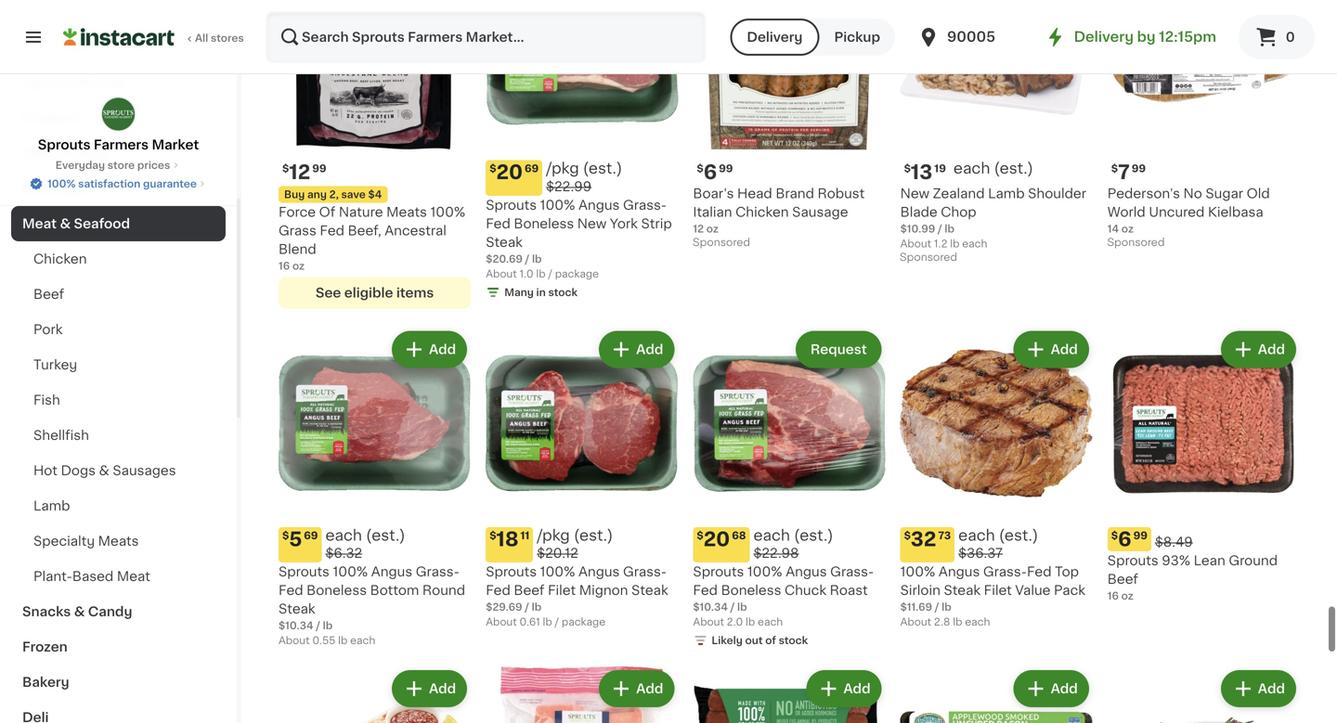 Task type: locate. For each thing, give the bounding box(es) containing it.
0 vertical spatial package
[[555, 269, 599, 279]]

0 horizontal spatial 12
[[289, 163, 310, 182]]

& up everyday on the left
[[62, 147, 72, 160]]

angus up bottom
[[371, 566, 413, 579]]

1 horizontal spatial $10.34
[[693, 603, 728, 613]]

& inside meat & seafood link
[[60, 217, 71, 230]]

$ inside $ 6 99
[[697, 164, 704, 174]]

1 vertical spatial /pkg
[[537, 528, 570, 543]]

0 horizontal spatial filet
[[548, 585, 576, 598]]

about left 0.55
[[279, 636, 310, 646]]

service type group
[[730, 19, 896, 56]]

100% down $22.98 at the right bottom of the page
[[748, 566, 783, 579]]

york
[[610, 217, 638, 230]]

/ up 2.0
[[731, 603, 735, 613]]

1 horizontal spatial 16
[[1108, 591, 1119, 601]]

0 horizontal spatial meat
[[22, 217, 57, 230]]

sprouts farmers market link
[[38, 97, 199, 154]]

steak up 2.8
[[944, 585, 981, 598]]

angus up the chuck
[[786, 566, 827, 579]]

oz inside pederson's no sugar old world uncured kielbasa 14 oz
[[1122, 224, 1134, 234]]

buy any 2, save $4
[[284, 190, 382, 200]]

by
[[1138, 30, 1156, 44]]

$ for $ 18 11 /pkg (est.) $20.12 sprouts 100% angus grass- fed beef filet mignon steak $29.69 / lb about 0.61 lb / package
[[490, 531, 497, 541]]

12 down italian
[[693, 224, 704, 234]]

0 horizontal spatial 20
[[497, 163, 523, 182]]

sprouts inside $ 20 68 each (est.) $22.98 sprouts 100% angus grass- fed boneless chuck roast $10.34 / lb about 2.0 lb each
[[693, 566, 744, 579]]

each up zealand
[[954, 161, 991, 176]]

lamb down $13.19 each (estimated) element
[[989, 187, 1025, 200]]

2 horizontal spatial sponsored badge image
[[1108, 238, 1164, 249]]

package down mignon
[[562, 617, 606, 628]]

angus
[[579, 199, 620, 212], [371, 566, 413, 579], [786, 566, 827, 579], [579, 566, 620, 579], [939, 566, 980, 579]]

90005 button
[[918, 11, 1029, 63]]

sprouts
[[22, 76, 75, 89], [38, 138, 91, 151], [486, 199, 537, 212], [1108, 554, 1159, 567], [279, 566, 330, 579], [693, 566, 744, 579], [486, 566, 537, 579]]

beef up $29.69 in the bottom left of the page
[[514, 585, 545, 598]]

$ for $ 12 99
[[282, 164, 289, 174]]

sprouts down 68
[[693, 566, 744, 579]]

1 vertical spatial 6
[[1119, 530, 1132, 549]]

0 vertical spatial /pkg
[[546, 161, 579, 176]]

1.0
[[520, 269, 534, 279]]

beef inside beef link
[[33, 288, 64, 301]]

16 inside force of nature meats 100% grass fed beef, ancestral blend 16 oz
[[279, 261, 290, 271]]

lamb
[[989, 187, 1025, 200], [33, 500, 70, 513]]

(est.) inside $ 5 69 each (est.) $6.32 sprouts 100% angus grass- fed boneless bottom round steak $10.34 / lb about 0.55 lb each
[[366, 528, 406, 543]]

angus inside $ 20 69 /pkg (est.) $22.99 sprouts 100% angus grass- fed boneless new york strip steak $20.69 / lb about 1.0 lb / package
[[579, 199, 620, 212]]

$ inside $ 20 69 /pkg (est.) $22.99 sprouts 100% angus grass- fed boneless new york strip steak $20.69 / lb about 1.0 lb / package
[[490, 164, 497, 174]]

(est.) for $ 13 19 each (est.)
[[994, 161, 1034, 176]]

sausage
[[793, 206, 849, 219]]

0 horizontal spatial meats
[[98, 535, 139, 548]]

fish
[[33, 394, 60, 407]]

1 horizontal spatial lamb
[[989, 187, 1025, 200]]

/ inside new zealand lamb shoulder blade chop $10.99 / lb about 1.2 lb each
[[938, 224, 943, 234]]

of
[[319, 206, 336, 219]]

stock right in
[[549, 288, 578, 298]]

2 horizontal spatial beef
[[1108, 573, 1139, 586]]

11
[[521, 531, 530, 541]]

boneless down $22.99
[[514, 217, 574, 230]]

1 vertical spatial $10.34
[[279, 621, 314, 631]]

1 horizontal spatial boneless
[[514, 217, 574, 230]]

meats inside force of nature meats 100% grass fed beef, ancestral blend 16 oz
[[387, 206, 427, 219]]

None search field
[[266, 11, 706, 63]]

package up "many in stock"
[[555, 269, 599, 279]]

$10.34 inside $ 5 69 each (est.) $6.32 sprouts 100% angus grass- fed boneless bottom round steak $10.34 / lb about 0.55 lb each
[[279, 621, 314, 631]]

oz down italian
[[707, 224, 719, 234]]

delivery by 12:15pm link
[[1045, 26, 1217, 48]]

6 left $8.49
[[1119, 530, 1132, 549]]

steak
[[486, 236, 523, 249], [632, 585, 669, 598], [944, 585, 981, 598], [279, 603, 316, 616]]

robust
[[818, 187, 865, 200]]

100% inside the "$ 32 73 each (est.) $36.37 100% angus grass-fed top sirloin steak filet value pack $11.69 / lb about 2.8 lb each"
[[901, 566, 936, 579]]

6 up boar's
[[704, 163, 717, 182]]

nature
[[339, 206, 383, 219]]

0 horizontal spatial delivery
[[747, 31, 803, 44]]

stores
[[211, 33, 244, 43]]

grass- inside $ 18 11 /pkg (est.) $20.12 sprouts 100% angus grass- fed beef filet mignon steak $29.69 / lb about 0.61 lb / package
[[623, 566, 667, 579]]

0 vertical spatial 12
[[289, 163, 310, 182]]

(est.) inside the "$ 32 73 each (est.) $36.37 100% angus grass-fed top sirloin steak filet value pack $11.69 / lb about 2.8 lb each"
[[999, 528, 1039, 543]]

chop
[[941, 206, 977, 219]]

0 horizontal spatial 16
[[279, 261, 290, 271]]

fed inside the "$ 32 73 each (est.) $36.37 100% angus grass-fed top sirloin steak filet value pack $11.69 / lb about 2.8 lb each"
[[1027, 566, 1052, 579]]

100% down $22.99
[[540, 199, 575, 212]]

grass- for round
[[416, 566, 460, 579]]

20
[[497, 163, 523, 182], [704, 530, 730, 549]]

20 inside $ 20 69 /pkg (est.) $22.99 sprouts 100% angus grass- fed boneless new york strip steak $20.69 / lb about 1.0 lb / package
[[497, 163, 523, 182]]

each inside new zealand lamb shoulder blade chop $10.99 / lb about 1.2 lb each
[[963, 239, 988, 249]]

/pkg up $20.12 at the bottom left of the page
[[537, 528, 570, 543]]

shellfish
[[33, 429, 89, 442]]

grass- inside $ 20 68 each (est.) $22.98 sprouts 100% angus grass- fed boneless chuck roast $10.34 / lb about 2.0 lb each
[[831, 566, 874, 579]]

snacks & candy link
[[11, 595, 226, 630]]

0 horizontal spatial 6
[[704, 163, 717, 182]]

(est.) inside $ 20 69 /pkg (est.) $22.99 sprouts 100% angus grass- fed boneless new york strip steak $20.69 / lb about 1.0 lb / package
[[583, 161, 623, 176]]

/ up 0.55
[[316, 621, 320, 631]]

grass- up mignon
[[623, 566, 667, 579]]

$8.49
[[1156, 536, 1193, 549]]

meat down beverages
[[22, 217, 57, 230]]

1 horizontal spatial 12
[[693, 224, 704, 234]]

20 left 68
[[704, 530, 730, 549]]

oz
[[707, 224, 719, 234], [1122, 224, 1134, 234], [292, 261, 305, 271], [1122, 591, 1134, 601]]

meats up plant-based meat link
[[98, 535, 139, 548]]

product group containing 12
[[279, 0, 471, 309]]

0 horizontal spatial stock
[[549, 288, 578, 298]]

(est.) inside $ 20 68 each (est.) $22.98 sprouts 100% angus grass- fed boneless chuck roast $10.34 / lb about 2.0 lb each
[[794, 528, 834, 543]]

0 horizontal spatial 69
[[304, 531, 318, 541]]

1 vertical spatial meat
[[117, 570, 150, 583]]

grass- for mignon
[[623, 566, 667, 579]]

& down beverages
[[60, 217, 71, 230]]

0 vertical spatial 6
[[704, 163, 717, 182]]

angus inside $ 5 69 each (est.) $6.32 sprouts 100% angus grass- fed boneless bottom round steak $10.34 / lb about 0.55 lb each
[[371, 566, 413, 579]]

oz down blend
[[292, 261, 305, 271]]

sprouts up everyday on the left
[[38, 138, 91, 151]]

0 vertical spatial lamb
[[989, 187, 1025, 200]]

lb right 2.8
[[953, 617, 963, 628]]

/ up "many in stock"
[[548, 269, 553, 279]]

2.8
[[934, 617, 951, 628]]

oz inside $ 6 99 $8.49 sprouts 93% lean ground beef 16 oz
[[1122, 591, 1134, 601]]

$ for $ 6 99 $8.49 sprouts 93% lean ground beef 16 oz
[[1112, 531, 1119, 541]]

1 horizontal spatial meats
[[387, 206, 427, 219]]

fed up value
[[1027, 566, 1052, 579]]

$ inside $ 13 19 each (est.)
[[904, 164, 911, 174]]

steak inside $ 18 11 /pkg (est.) $20.12 sprouts 100% angus grass- fed beef filet mignon steak $29.69 / lb about 0.61 lb / package
[[632, 585, 669, 598]]

1 vertical spatial 20
[[704, 530, 730, 549]]

grass- inside $ 5 69 each (est.) $6.32 sprouts 100% angus grass- fed boneless bottom round steak $10.34 / lb about 0.55 lb each
[[416, 566, 460, 579]]

1 horizontal spatial beef
[[514, 585, 545, 598]]

100% up sirloin
[[901, 566, 936, 579]]

see eligible items button
[[279, 277, 471, 309]]

sprouts farmers market logo image
[[101, 97, 136, 132]]

of
[[766, 636, 777, 646]]

head
[[738, 187, 773, 200]]

out
[[746, 636, 763, 646]]

meats up 'ancestral' on the top left of page
[[387, 206, 427, 219]]

(est.) inside $ 13 19 each (est.)
[[994, 161, 1034, 176]]

about down $10.99
[[901, 239, 932, 249]]

lb right 0.61
[[543, 617, 552, 628]]

99 left $8.49
[[1134, 531, 1148, 541]]

100% inside force of nature meats 100% grass fed beef, ancestral blend 16 oz
[[431, 206, 466, 219]]

product group containing 5
[[279, 328, 471, 649]]

$ inside $ 12 99
[[282, 164, 289, 174]]

buy
[[284, 190, 305, 200]]

100% down everyday on the left
[[47, 179, 76, 189]]

99 inside $ 12 99
[[312, 164, 327, 174]]

69 inside $ 20 69 /pkg (est.) $22.99 sprouts 100% angus grass- fed boneless new york strip steak $20.69 / lb about 1.0 lb / package
[[525, 164, 539, 174]]

delivery
[[1074, 30, 1134, 44], [747, 31, 803, 44]]

1 horizontal spatial 20
[[704, 530, 730, 549]]

stock right of at the right of page
[[779, 636, 808, 646]]

fed inside $ 18 11 /pkg (est.) $20.12 sprouts 100% angus grass- fed beef filet mignon steak $29.69 / lb about 0.61 lb / package
[[486, 585, 511, 598]]

0 vertical spatial 20
[[497, 163, 523, 182]]

everyday store prices link
[[55, 158, 181, 173]]

20 inside $ 20 68 each (est.) $22.98 sprouts 100% angus grass- fed boneless chuck roast $10.34 / lb about 2.0 lb each
[[704, 530, 730, 549]]

uncured
[[1149, 206, 1205, 219]]

$6.32
[[326, 547, 362, 560]]

16 right pack
[[1108, 591, 1119, 601]]

(est.) for $ 5 69 each (est.) $6.32 sprouts 100% angus grass- fed boneless bottom round steak $10.34 / lb about 0.55 lb each
[[366, 528, 406, 543]]

$ for $ 6 99
[[697, 164, 704, 174]]

(est.) for $ 20 68 each (est.) $22.98 sprouts 100% angus grass- fed boneless chuck roast $10.34 / lb about 2.0 lb each
[[794, 528, 834, 543]]

1 vertical spatial 16
[[1108, 591, 1119, 601]]

pickup
[[835, 31, 881, 44]]

product group containing 20
[[693, 328, 886, 652]]

instacart logo image
[[63, 26, 175, 48]]

0 vertical spatial new
[[901, 187, 930, 200]]

eligible
[[344, 287, 393, 300]]

each right 1.2 in the top of the page
[[963, 239, 988, 249]]

& inside snacks & candy link
[[74, 606, 85, 619]]

based
[[72, 570, 114, 583]]

1 vertical spatial new
[[578, 217, 607, 230]]

grass- up roast
[[831, 566, 874, 579]]

brand
[[776, 187, 815, 200]]

$ for $ 13 19 each (est.)
[[904, 164, 911, 174]]

angus up mignon
[[579, 566, 620, 579]]

0 button
[[1239, 15, 1315, 59]]

1 vertical spatial stock
[[779, 636, 808, 646]]

/pkg inside $ 20 69 /pkg (est.) $22.99 sprouts 100% angus grass- fed boneless new york strip steak $20.69 / lb about 1.0 lb / package
[[546, 161, 579, 176]]

(est.) for $ 32 73 each (est.) $36.37 100% angus grass-fed top sirloin steak filet value pack $11.69 / lb about 2.8 lb each
[[999, 528, 1039, 543]]

steak up $20.69
[[486, 236, 523, 249]]

1 vertical spatial package
[[562, 617, 606, 628]]

100%
[[47, 179, 76, 189], [540, 199, 575, 212], [431, 206, 466, 219], [333, 566, 368, 579], [748, 566, 783, 579], [540, 566, 575, 579], [901, 566, 936, 579]]

meat down specialty meats link
[[117, 570, 150, 583]]

$ for $ 20 68 each (est.) $22.98 sprouts 100% angus grass- fed boneless chuck roast $10.34 / lb about 2.0 lb each
[[697, 531, 704, 541]]

fed inside $ 20 68 each (est.) $22.98 sprouts 100% angus grass- fed boneless chuck roast $10.34 / lb about 2.0 lb each
[[693, 585, 718, 598]]

frozen
[[22, 641, 68, 654]]

all stores
[[195, 33, 244, 43]]

sponsored badge image down italian
[[693, 238, 750, 249]]

chicken inside boar's head brand robust italian chicken sausage 12 oz
[[736, 206, 789, 219]]

about up likely
[[693, 617, 725, 628]]

/ up 0.61
[[525, 603, 529, 613]]

1 vertical spatial 12
[[693, 224, 704, 234]]

0 horizontal spatial beef
[[33, 288, 64, 301]]

angus up york
[[579, 199, 620, 212]]

69 inside $ 5 69 each (est.) $6.32 sprouts 100% angus grass- fed boneless bottom round steak $10.34 / lb about 0.55 lb each
[[304, 531, 318, 541]]

12
[[289, 163, 310, 182], [693, 224, 704, 234]]

$ inside $ 5 69 each (est.) $6.32 sprouts 100% angus grass- fed boneless bottom round steak $10.34 / lb about 0.55 lb each
[[282, 531, 289, 541]]

about down $20.69
[[486, 269, 517, 279]]

(est.) for $ 20 69 /pkg (est.) $22.99 sprouts 100% angus grass- fed boneless new york strip steak $20.69 / lb about 1.0 lb / package
[[583, 161, 623, 176]]

package inside $ 18 11 /pkg (est.) $20.12 sprouts 100% angus grass- fed beef filet mignon steak $29.69 / lb about 0.61 lb / package
[[562, 617, 606, 628]]

2 horizontal spatial boneless
[[721, 585, 782, 598]]

1 vertical spatial 69
[[304, 531, 318, 541]]

grass- inside $ 20 69 /pkg (est.) $22.99 sprouts 100% angus grass- fed boneless new york strip steak $20.69 / lb about 1.0 lb / package
[[623, 199, 667, 212]]

1 horizontal spatial 69
[[525, 164, 539, 174]]

about inside new zealand lamb shoulder blade chop $10.99 / lb about 1.2 lb each
[[901, 239, 932, 249]]

1 horizontal spatial chicken
[[736, 206, 789, 219]]

oz inside force of nature meats 100% grass fed beef, ancestral blend 16 oz
[[292, 261, 305, 271]]

$6.99 original price: $8.49 element
[[1108, 527, 1301, 552]]

grass- up round
[[416, 566, 460, 579]]

beef inside $ 18 11 /pkg (est.) $20.12 sprouts 100% angus grass- fed beef filet mignon steak $29.69 / lb about 0.61 lb / package
[[514, 585, 545, 598]]

99 inside $ 7 99
[[1132, 164, 1146, 174]]

about down "$11.69" in the bottom of the page
[[901, 617, 932, 628]]

1 horizontal spatial sponsored badge image
[[901, 253, 957, 263]]

value
[[1016, 585, 1051, 598]]

/ up 1.0
[[525, 254, 530, 264]]

grass- inside the "$ 32 73 each (est.) $36.37 100% angus grass-fed top sirloin steak filet value pack $11.69 / lb about 2.8 lb each"
[[984, 566, 1027, 579]]

0 horizontal spatial chicken
[[33, 253, 87, 266]]

grass- up strip
[[623, 199, 667, 212]]

/ right 0.61
[[555, 617, 559, 628]]

$ inside the "$ 32 73 each (est.) $36.37 100% angus grass-fed top sirloin steak filet value pack $11.69 / lb about 2.8 lb each"
[[904, 531, 911, 541]]

(est.) up shoulder
[[994, 161, 1034, 176]]

sponsored badge image down 1.2 in the top of the page
[[901, 253, 957, 263]]

about inside $ 20 68 each (est.) $22.98 sprouts 100% angus grass- fed boneless chuck roast $10.34 / lb about 2.0 lb each
[[693, 617, 725, 628]]

16
[[279, 261, 290, 271], [1108, 591, 1119, 601]]

12 up the buy
[[289, 163, 310, 182]]

lb up 1.2 in the top of the page
[[945, 224, 955, 234]]

(est.) up $20.12 at the bottom left of the page
[[574, 528, 613, 543]]

fed down 5
[[279, 585, 303, 598]]

blade
[[901, 206, 938, 219]]

$ 12 99
[[282, 163, 327, 182]]

1 vertical spatial lamb
[[33, 500, 70, 513]]

about inside $ 5 69 each (est.) $6.32 sprouts 100% angus grass- fed boneless bottom round steak $10.34 / lb about 0.55 lb each
[[279, 636, 310, 646]]

100% inside $ 5 69 each (est.) $6.32 sprouts 100% angus grass- fed boneless bottom round steak $10.34 / lb about 0.55 lb each
[[333, 566, 368, 579]]

$ inside $ 20 68 each (est.) $22.98 sprouts 100% angus grass- fed boneless chuck roast $10.34 / lb about 2.0 lb each
[[697, 531, 704, 541]]

fed up $29.69 in the bottom left of the page
[[486, 585, 511, 598]]

99 up boar's
[[719, 164, 733, 174]]

delivery for delivery
[[747, 31, 803, 44]]

italian
[[693, 206, 733, 219]]

1 horizontal spatial stock
[[779, 636, 808, 646]]

20 left $22.99
[[497, 163, 523, 182]]

sprouts farmers market
[[38, 138, 199, 151]]

/pkg for 18
[[537, 528, 570, 543]]

$20.69 per package (estimated) original price: $22.99 element
[[486, 160, 679, 196]]

99 up the any on the top of page
[[312, 164, 327, 174]]

sponsored badge image for 6
[[693, 238, 750, 249]]

& left candy
[[74, 606, 85, 619]]

0 vertical spatial chicken
[[736, 206, 789, 219]]

$11.69
[[901, 603, 933, 613]]

sprouts brands
[[22, 76, 126, 89]]

0 horizontal spatial $10.34
[[279, 621, 314, 631]]

sausages
[[113, 464, 176, 477]]

100% up 'ancestral' on the top left of page
[[431, 206, 466, 219]]

bakery link
[[11, 665, 226, 700]]

fed down the of
[[320, 224, 345, 237]]

1 horizontal spatial 6
[[1119, 530, 1132, 549]]

$20.68 each (estimated) original price: $22.98 element
[[693, 527, 886, 563]]

12 inside product group
[[289, 163, 310, 182]]

/pkg inside $ 18 11 /pkg (est.) $20.12 sprouts 100% angus grass- fed beef filet mignon steak $29.69 / lb about 0.61 lb / package
[[537, 528, 570, 543]]

beef up pork
[[33, 288, 64, 301]]

boneless down "$6.32"
[[307, 585, 367, 598]]

99 inside $ 6 99
[[719, 164, 733, 174]]

99 right 7
[[1132, 164, 1146, 174]]

save
[[341, 190, 366, 200]]

0 vertical spatial meats
[[387, 206, 427, 219]]

fed inside $ 5 69 each (est.) $6.32 sprouts 100% angus grass- fed boneless bottom round steak $10.34 / lb about 0.55 lb each
[[279, 585, 303, 598]]

each right 2.8
[[965, 617, 991, 628]]

sprouts inside $ 6 99 $8.49 sprouts 93% lean ground beef 16 oz
[[1108, 554, 1159, 567]]

delivery left by
[[1074, 30, 1134, 44]]

(est.) up $36.37 on the bottom of the page
[[999, 528, 1039, 543]]

grass- down $32.73 each (estimated) original price: $36.37 element
[[984, 566, 1027, 579]]

lamb inside new zealand lamb shoulder blade chop $10.99 / lb about 1.2 lb each
[[989, 187, 1025, 200]]

100% down "$6.32"
[[333, 566, 368, 579]]

force of nature meats 100% grass fed beef, ancestral blend 16 oz
[[279, 206, 466, 271]]

seafood
[[74, 217, 130, 230]]

100% down $20.12 at the bottom left of the page
[[540, 566, 575, 579]]

7
[[1119, 163, 1130, 182]]

& inside dairy & eggs link
[[62, 147, 72, 160]]

sirloin
[[901, 585, 941, 598]]

delivery left 'pickup' on the top
[[747, 31, 803, 44]]

filet down $20.12 at the bottom left of the page
[[548, 585, 576, 598]]

99 for sprouts 93% lean ground beef
[[1134, 531, 1148, 541]]

& for seafood
[[60, 217, 71, 230]]

20 for each (est.)
[[704, 530, 730, 549]]

99 inside $ 6 99 $8.49 sprouts 93% lean ground beef 16 oz
[[1134, 531, 1148, 541]]

delivery by 12:15pm
[[1074, 30, 1217, 44]]

angus inside the "$ 32 73 each (est.) $36.37 100% angus grass-fed top sirloin steak filet value pack $11.69 / lb about 2.8 lb each"
[[939, 566, 980, 579]]

delivery inside button
[[747, 31, 803, 44]]

lb right 2.0
[[746, 617, 755, 628]]

force
[[279, 206, 316, 219]]

1 horizontal spatial filet
[[984, 585, 1012, 598]]

fed for $22.98
[[693, 585, 718, 598]]

lb right 1.0
[[536, 269, 546, 279]]

about inside $ 18 11 /pkg (est.) $20.12 sprouts 100% angus grass- fed beef filet mignon steak $29.69 / lb about 0.61 lb / package
[[486, 617, 517, 628]]

sugar
[[1206, 187, 1244, 200]]

(est.) inside $ 18 11 /pkg (est.) $20.12 sprouts 100% angus grass- fed beef filet mignon steak $29.69 / lb about 0.61 lb / package
[[574, 528, 613, 543]]

roast
[[830, 585, 868, 598]]

sponsored badge image for 7
[[1108, 238, 1164, 249]]

2 filet from the left
[[984, 585, 1012, 598]]

$22.98
[[754, 547, 799, 560]]

boneless for /pkg (est.)
[[514, 217, 574, 230]]

&
[[62, 147, 72, 160], [60, 217, 71, 230], [99, 464, 109, 477], [74, 606, 85, 619]]

angus inside $ 18 11 /pkg (est.) $20.12 sprouts 100% angus grass- fed beef filet mignon steak $29.69 / lb about 0.61 lb / package
[[579, 566, 620, 579]]

& right dogs
[[99, 464, 109, 477]]

meat & seafood link
[[11, 206, 226, 242]]

0 vertical spatial $10.34
[[693, 603, 728, 613]]

each up $36.37 on the bottom of the page
[[959, 528, 996, 543]]

$ inside $ 6 99 $8.49 sprouts 93% lean ground beef 16 oz
[[1112, 531, 1119, 541]]

mignon
[[579, 585, 628, 598]]

hot dogs & sausages
[[33, 464, 176, 477]]

pickup button
[[820, 19, 896, 56]]

$ inside $ 7 99
[[1112, 164, 1119, 174]]

1 vertical spatial meats
[[98, 535, 139, 548]]

product group containing 7
[[1108, 0, 1301, 253]]

snacks
[[22, 606, 71, 619]]

beef inside $ 6 99 $8.49 sprouts 93% lean ground beef 16 oz
[[1108, 573, 1139, 586]]

sprouts up $20.69
[[486, 199, 537, 212]]

1 filet from the left
[[548, 585, 576, 598]]

sponsored badge image
[[693, 238, 750, 249], [1108, 238, 1164, 249], [901, 253, 957, 263]]

0 horizontal spatial sponsored badge image
[[693, 238, 750, 249]]

1 horizontal spatial delivery
[[1074, 30, 1134, 44]]

angus down $36.37 on the bottom of the page
[[939, 566, 980, 579]]

6 inside $ 6 99 $8.49 sprouts 93% lean ground beef 16 oz
[[1119, 530, 1132, 549]]

steak up 0.55
[[279, 603, 316, 616]]

sponsored badge image down 14
[[1108, 238, 1164, 249]]

$ inside $ 18 11 /pkg (est.) $20.12 sprouts 100% angus grass- fed beef filet mignon steak $29.69 / lb about 0.61 lb / package
[[490, 531, 497, 541]]

sprouts down 5
[[279, 566, 330, 579]]

boneless inside $ 20 68 each (est.) $22.98 sprouts 100% angus grass- fed boneless chuck roast $10.34 / lb about 2.0 lb each
[[721, 585, 782, 598]]

fed up $20.69
[[486, 217, 511, 230]]

angus inside $ 20 68 each (est.) $22.98 sprouts 100% angus grass- fed boneless chuck roast $10.34 / lb about 2.0 lb each
[[786, 566, 827, 579]]

lamb down the hot
[[33, 500, 70, 513]]

$32.73 each (estimated) original price: $36.37 element
[[901, 527, 1093, 563]]

0 vertical spatial 16
[[279, 261, 290, 271]]

0 vertical spatial 69
[[525, 164, 539, 174]]

$ for $ 32 73 each (est.) $36.37 100% angus grass-fed top sirloin steak filet value pack $11.69 / lb about 2.8 lb each
[[904, 531, 911, 541]]

lb up 1.0
[[532, 254, 542, 264]]

filet left value
[[984, 585, 1012, 598]]

add button
[[394, 333, 466, 367], [601, 333, 673, 367], [1016, 333, 1088, 367], [1223, 333, 1295, 367], [394, 673, 466, 706], [601, 673, 673, 706], [809, 673, 880, 706], [1016, 673, 1088, 706], [1223, 673, 1295, 706]]

fed for $20.12
[[486, 585, 511, 598]]

13
[[911, 163, 933, 182]]

farmers
[[94, 138, 149, 151]]

angus for $22.99
[[579, 199, 620, 212]]

pederson's
[[1108, 187, 1181, 200]]

12 inside boar's head brand robust italian chicken sausage 12 oz
[[693, 224, 704, 234]]

0 horizontal spatial new
[[578, 217, 607, 230]]

chicken down head
[[736, 206, 789, 219]]

0 horizontal spatial boneless
[[307, 585, 367, 598]]

package
[[555, 269, 599, 279], [562, 617, 606, 628]]

1 horizontal spatial new
[[901, 187, 930, 200]]

guarantee
[[143, 179, 197, 189]]

boneless inside $ 20 69 /pkg (est.) $22.99 sprouts 100% angus grass- fed boneless new york strip steak $20.69 / lb about 1.0 lb / package
[[514, 217, 574, 230]]

product group
[[279, 0, 471, 309], [693, 0, 886, 253], [901, 0, 1093, 268], [1108, 0, 1301, 253], [279, 328, 471, 649], [486, 328, 679, 630], [693, 328, 886, 652], [901, 328, 1093, 630], [1108, 328, 1301, 604], [279, 667, 471, 724], [486, 667, 679, 724], [693, 667, 886, 724], [901, 667, 1093, 724], [1108, 667, 1301, 724]]



Task type: describe. For each thing, give the bounding box(es) containing it.
product group containing 18
[[486, 328, 679, 630]]

round
[[423, 585, 465, 598]]

fed for $6.32
[[279, 585, 303, 598]]

69 for 20
[[525, 164, 539, 174]]

lean
[[1194, 554, 1226, 567]]

$ 20 68 each (est.) $22.98 sprouts 100% angus grass- fed boneless chuck roast $10.34 / lb about 2.0 lb each
[[693, 528, 874, 628]]

$ 20 69 /pkg (est.) $22.99 sprouts 100% angus grass- fed boneless new york strip steak $20.69 / lb about 1.0 lb / package
[[486, 161, 672, 279]]

market
[[152, 138, 199, 151]]

73
[[939, 531, 951, 541]]

about inside $ 20 69 /pkg (est.) $22.99 sprouts 100% angus grass- fed boneless new york strip steak $20.69 / lb about 1.0 lb / package
[[486, 269, 517, 279]]

1 vertical spatial chicken
[[33, 253, 87, 266]]

request
[[811, 343, 867, 356]]

99 for 7
[[1132, 164, 1146, 174]]

6 for 6
[[704, 163, 717, 182]]

100% inside $ 20 69 /pkg (est.) $22.99 sprouts 100% angus grass- fed boneless new york strip steak $20.69 / lb about 1.0 lb / package
[[540, 199, 575, 212]]

all
[[195, 33, 208, 43]]

turkey link
[[11, 347, 226, 383]]

plant-based meat link
[[11, 559, 226, 595]]

$20.12
[[537, 547, 578, 560]]

top
[[1055, 566, 1079, 579]]

hot
[[33, 464, 58, 477]]

produce
[[22, 111, 79, 124]]

$ for $ 7 99
[[1112, 164, 1119, 174]]

99 for 6
[[719, 164, 733, 174]]

plant-
[[33, 570, 72, 583]]

boar's
[[693, 187, 734, 200]]

lb right 1.2 in the top of the page
[[951, 239, 960, 249]]

lb up 0.61
[[532, 603, 542, 613]]

0.55
[[312, 636, 336, 646]]

sprouts up produce
[[22, 76, 75, 89]]

each up $22.98 at the right bottom of the page
[[754, 528, 791, 543]]

lb right 0.55
[[338, 636, 348, 646]]

delivery button
[[730, 19, 820, 56]]

filet inside $ 18 11 /pkg (est.) $20.12 sprouts 100% angus grass- fed beef filet mignon steak $29.69 / lb about 0.61 lb / package
[[548, 585, 576, 598]]

68
[[732, 531, 746, 541]]

oz inside boar's head brand robust italian chicken sausage 12 oz
[[707, 224, 719, 234]]

likely out of stock
[[712, 636, 808, 646]]

satisfaction
[[78, 179, 141, 189]]

$ for $ 5 69 each (est.) $6.32 sprouts 100% angus grass- fed boneless bottom round steak $10.34 / lb about 0.55 lb each
[[282, 531, 289, 541]]

blend
[[279, 243, 316, 256]]

boneless for each (est.)
[[721, 585, 782, 598]]

new inside new zealand lamb shoulder blade chop $10.99 / lb about 1.2 lb each
[[901, 187, 930, 200]]

fed for $22.99
[[486, 217, 511, 230]]

plant-based meat
[[33, 570, 150, 583]]

likely
[[712, 636, 743, 646]]

prices
[[137, 160, 170, 170]]

about inside the "$ 32 73 each (est.) $36.37 100% angus grass-fed top sirloin steak filet value pack $11.69 / lb about 2.8 lb each"
[[901, 617, 932, 628]]

& for candy
[[74, 606, 85, 619]]

Search field
[[268, 13, 704, 61]]

boar's head brand robust italian chicken sausage 12 oz
[[693, 187, 865, 234]]

$ 32 73 each (est.) $36.37 100% angus grass-fed top sirloin steak filet value pack $11.69 / lb about 2.8 lb each
[[901, 528, 1086, 628]]

ancestral
[[385, 224, 447, 237]]

$18.11 per package (estimated) original price: $20.12 element
[[486, 527, 679, 563]]

lb up 0.55
[[323, 621, 333, 631]]

$ for $ 20 69 /pkg (est.) $22.99 sprouts 100% angus grass- fed boneless new york strip steak $20.69 / lb about 1.0 lb / package
[[490, 164, 497, 174]]

$5.69 each (estimated) original price: $6.32 element
[[279, 527, 471, 563]]

0 vertical spatial stock
[[549, 288, 578, 298]]

sprouts inside $ 5 69 each (est.) $6.32 sprouts 100% angus grass- fed boneless bottom round steak $10.34 / lb about 0.55 lb each
[[279, 566, 330, 579]]

/ inside the "$ 32 73 each (est.) $36.37 100% angus grass-fed top sirloin steak filet value pack $11.69 / lb about 2.8 lb each"
[[935, 603, 940, 613]]

(est.) for $ 18 11 /pkg (est.) $20.12 sprouts 100% angus grass- fed beef filet mignon steak $29.69 / lb about 0.61 lb / package
[[574, 528, 613, 543]]

$ 18 11 /pkg (est.) $20.12 sprouts 100% angus grass- fed beef filet mignon steak $29.69 / lb about 0.61 lb / package
[[486, 528, 669, 628]]

snacks & candy
[[22, 606, 132, 619]]

meat & seafood
[[22, 217, 130, 230]]

$10.99
[[901, 224, 936, 234]]

6 for sprouts 93% lean ground beef
[[1119, 530, 1132, 549]]

lb up 2.0
[[738, 603, 747, 613]]

boneless inside $ 5 69 each (est.) $6.32 sprouts 100% angus grass- fed boneless bottom round steak $10.34 / lb about 0.55 lb each
[[307, 585, 367, 598]]

lb up 2.8
[[942, 603, 952, 613]]

/ inside $ 5 69 each (est.) $6.32 sprouts 100% angus grass- fed boneless bottom round steak $10.34 / lb about 0.55 lb each
[[316, 621, 320, 631]]

strip
[[641, 217, 672, 230]]

$13.19 each (estimated) element
[[901, 160, 1093, 185]]

specialty meats
[[33, 535, 139, 548]]

all stores link
[[63, 11, 245, 63]]

grass- for roast
[[831, 566, 874, 579]]

grass- for york
[[623, 199, 667, 212]]

pork
[[33, 323, 63, 336]]

100% inside $ 20 68 each (est.) $22.98 sprouts 100% angus grass- fed boneless chuck roast $10.34 / lb about 2.0 lb each
[[748, 566, 783, 579]]

14
[[1108, 224, 1120, 234]]

beverages link
[[11, 171, 226, 206]]

package inside $ 20 69 /pkg (est.) $22.99 sprouts 100% angus grass- fed boneless new york strip steak $20.69 / lb about 1.0 lb / package
[[555, 269, 599, 279]]

32
[[911, 530, 937, 549]]

candy
[[88, 606, 132, 619]]

$22.99
[[546, 180, 592, 193]]

0 vertical spatial meat
[[22, 217, 57, 230]]

19
[[935, 164, 946, 174]]

see
[[316, 287, 341, 300]]

frozen link
[[11, 630, 226, 665]]

sprouts inside $ 20 69 /pkg (est.) $22.99 sprouts 100% angus grass- fed boneless new york strip steak $20.69 / lb about 1.0 lb / package
[[486, 199, 537, 212]]

fed inside force of nature meats 100% grass fed beef, ancestral blend 16 oz
[[320, 224, 345, 237]]

& for eggs
[[62, 147, 72, 160]]

steak inside $ 5 69 each (est.) $6.32 sprouts 100% angus grass- fed boneless bottom round steak $10.34 / lb about 0.55 lb each
[[279, 603, 316, 616]]

/pkg for 20
[[546, 161, 579, 176]]

20 for /pkg (est.)
[[497, 163, 523, 182]]

eggs
[[76, 147, 109, 160]]

each right 0.55
[[350, 636, 376, 646]]

beverages
[[22, 182, 93, 195]]

$ 13 19 each (est.)
[[904, 161, 1034, 182]]

16 inside $ 6 99 $8.49 sprouts 93% lean ground beef 16 oz
[[1108, 591, 1119, 601]]

new inside $ 20 69 /pkg (est.) $22.99 sprouts 100% angus grass- fed boneless new york strip steak $20.69 / lb about 1.0 lb / package
[[578, 217, 607, 230]]

dairy & eggs link
[[11, 136, 226, 171]]

no
[[1184, 187, 1203, 200]]

in
[[537, 288, 546, 298]]

see eligible items
[[316, 287, 434, 300]]

bottom
[[370, 585, 419, 598]]

1 horizontal spatial meat
[[117, 570, 150, 583]]

dairy & eggs
[[22, 147, 109, 160]]

100% inside button
[[47, 179, 76, 189]]

5
[[289, 530, 302, 549]]

beef,
[[348, 224, 382, 237]]

shellfish link
[[11, 418, 226, 453]]

& inside hot dogs & sausages link
[[99, 464, 109, 477]]

each inside $ 13 19 each (est.)
[[954, 161, 991, 176]]

specialty meats link
[[11, 524, 226, 559]]

99 for 12
[[312, 164, 327, 174]]

product group containing 32
[[901, 328, 1093, 630]]

old
[[1247, 187, 1271, 200]]

100% satisfaction guarantee button
[[29, 173, 208, 191]]

steak inside $ 20 69 /pkg (est.) $22.99 sprouts 100% angus grass- fed boneless new york strip steak $20.69 / lb about 1.0 lb / package
[[486, 236, 523, 249]]

filet inside the "$ 32 73 each (est.) $36.37 100% angus grass-fed top sirloin steak filet value pack $11.69 / lb about 2.8 lb each"
[[984, 585, 1012, 598]]

meats inside specialty meats link
[[98, 535, 139, 548]]

steak inside the "$ 32 73 each (est.) $36.37 100% angus grass-fed top sirloin steak filet value pack $11.69 / lb about 2.8 lb each"
[[944, 585, 981, 598]]

pack
[[1054, 585, 1086, 598]]

sprouts brands link
[[11, 65, 226, 100]]

store
[[108, 160, 135, 170]]

$20.69
[[486, 254, 523, 264]]

0 horizontal spatial lamb
[[33, 500, 70, 513]]

$ 7 99
[[1112, 163, 1146, 182]]

100% inside $ 18 11 /pkg (est.) $20.12 sprouts 100% angus grass- fed beef filet mignon steak $29.69 / lb about 0.61 lb / package
[[540, 566, 575, 579]]

69 for 5
[[304, 531, 318, 541]]

$ 6 99 $8.49 sprouts 93% lean ground beef 16 oz
[[1108, 530, 1278, 601]]

sprouts inside $ 18 11 /pkg (est.) $20.12 sprouts 100% angus grass- fed beef filet mignon steak $29.69 / lb about 0.61 lb / package
[[486, 566, 537, 579]]

many in stock
[[505, 288, 578, 298]]

request button
[[798, 333, 880, 367]]

90005
[[948, 30, 996, 44]]

18
[[497, 530, 519, 549]]

1.2
[[934, 239, 948, 249]]

lamb link
[[11, 489, 226, 524]]

delivery for delivery by 12:15pm
[[1074, 30, 1134, 44]]

fish link
[[11, 383, 226, 418]]

beef link
[[11, 277, 226, 312]]

$29.69
[[486, 603, 523, 613]]

angus for $22.98
[[786, 566, 827, 579]]

$10.34 inside $ 20 68 each (est.) $22.98 sprouts 100% angus grass- fed boneless chuck roast $10.34 / lb about 2.0 lb each
[[693, 603, 728, 613]]

angus for $20.12
[[579, 566, 620, 579]]

world
[[1108, 206, 1146, 219]]

/ inside $ 20 68 each (est.) $22.98 sprouts 100% angus grass- fed boneless chuck roast $10.34 / lb about 2.0 lb each
[[731, 603, 735, 613]]

each up "$6.32"
[[326, 528, 362, 543]]

$4
[[368, 190, 382, 200]]

product group containing 13
[[901, 0, 1093, 268]]

12:15pm
[[1160, 30, 1217, 44]]

angus for $6.32
[[371, 566, 413, 579]]

each up of at the right of page
[[758, 617, 783, 628]]



Task type: vqa. For each thing, say whether or not it's contained in the screenshot.
stock within Product group
yes



